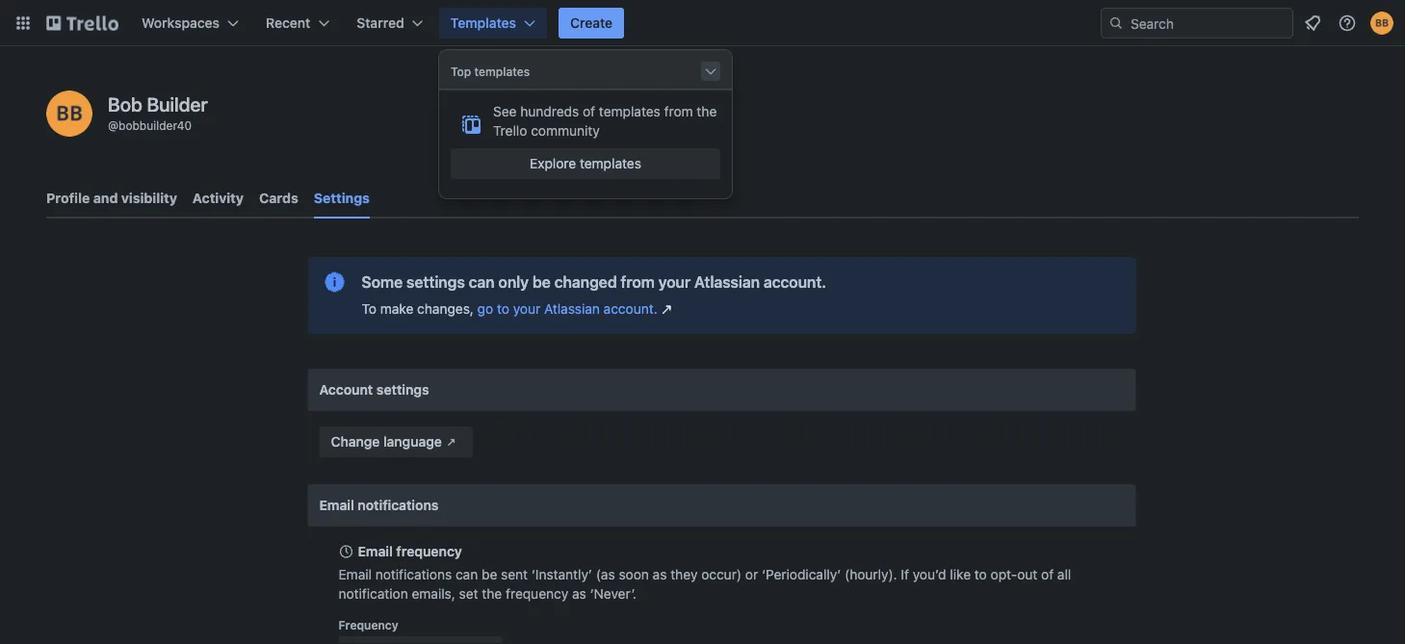 Task type: vqa. For each thing, say whether or not it's contained in the screenshot.
the ⚙️ inside DOING ⚙️ 0 CARDS MATCH FILTERS
no



Task type: locate. For each thing, give the bounding box(es) containing it.
1 vertical spatial frequency
[[506, 586, 569, 602]]

activity link
[[193, 181, 244, 216]]

email
[[319, 498, 354, 513], [358, 544, 393, 560], [339, 567, 372, 583]]

1 horizontal spatial the
[[697, 104, 717, 119]]

collapse image
[[703, 64, 719, 79]]

0 notifications image
[[1301, 12, 1325, 35]]

change language link
[[319, 427, 473, 458]]

0 horizontal spatial the
[[482, 586, 502, 602]]

top
[[451, 65, 471, 78]]

1 vertical spatial email
[[358, 544, 393, 560]]

0 horizontal spatial from
[[621, 273, 655, 291]]

0 vertical spatial the
[[697, 104, 717, 119]]

from down primary "element"
[[664, 104, 693, 119]]

0 vertical spatial bob builder (bobbuilder40) image
[[1371, 12, 1394, 35]]

emails,
[[412, 586, 456, 602]]

0 horizontal spatial as
[[572, 586, 586, 602]]

0 vertical spatial to
[[497, 301, 510, 317]]

frequency up emails,
[[396, 544, 462, 560]]

settings for some
[[407, 273, 465, 291]]

can for notifications
[[456, 567, 478, 583]]

explore
[[530, 156, 576, 171]]

frequency
[[396, 544, 462, 560], [506, 586, 569, 602]]

can up the go
[[469, 273, 495, 291]]

see hundreds of templates from the trello community
[[493, 104, 717, 139]]

of up community
[[583, 104, 595, 119]]

from right changed
[[621, 273, 655, 291]]

recent
[[266, 15, 310, 31]]

1 vertical spatial be
[[482, 567, 497, 583]]

notifications
[[358, 498, 439, 513], [375, 567, 452, 583]]

your
[[659, 273, 691, 291], [513, 301, 541, 317]]

bob builder (bobbuilder40) image left @
[[46, 91, 92, 137]]

2 vertical spatial email
[[339, 567, 372, 583]]

from
[[664, 104, 693, 119], [621, 273, 655, 291]]

0 horizontal spatial to
[[497, 301, 510, 317]]

can inside email notifications can be sent 'instantly' (as soon as they occur) or 'periodically' (hourly). if you'd like to opt-out of all notification emails, set the frequency as 'never'.
[[456, 567, 478, 583]]

notifications down email frequency
[[375, 567, 452, 583]]

templates
[[474, 65, 530, 78], [599, 104, 661, 119], [580, 156, 641, 171]]

1 horizontal spatial account.
[[764, 273, 827, 291]]

the right set
[[482, 586, 502, 602]]

workspaces
[[142, 15, 220, 31]]

1 vertical spatial bob builder (bobbuilder40) image
[[46, 91, 92, 137]]

0 vertical spatial templates
[[474, 65, 530, 78]]

(hourly).
[[845, 567, 897, 583]]

0 vertical spatial account.
[[764, 273, 827, 291]]

notifications up email frequency
[[358, 498, 439, 513]]

email inside email notifications can be sent 'instantly' (as soon as they occur) or 'periodically' (hourly). if you'd like to opt-out of all notification emails, set the frequency as 'never'.
[[339, 567, 372, 583]]

settings up changes,
[[407, 273, 465, 291]]

0 vertical spatial from
[[664, 104, 693, 119]]

0 vertical spatial of
[[583, 104, 595, 119]]

change
[[331, 434, 380, 450]]

0 vertical spatial notifications
[[358, 498, 439, 513]]

'periodically'
[[762, 567, 841, 583]]

0 vertical spatial your
[[659, 273, 691, 291]]

settings up change language link
[[377, 382, 429, 398]]

0 horizontal spatial account.
[[604, 301, 658, 317]]

1 vertical spatial as
[[572, 586, 586, 602]]

0 vertical spatial settings
[[407, 273, 465, 291]]

profile
[[46, 190, 90, 206]]

make
[[380, 301, 414, 317]]

(as
[[596, 567, 615, 583]]

frequency inside email notifications can be sent 'instantly' (as soon as they occur) or 'periodically' (hourly). if you'd like to opt-out of all notification emails, set the frequency as 'never'.
[[506, 586, 569, 602]]

1 vertical spatial can
[[456, 567, 478, 583]]

templates button
[[439, 8, 547, 39]]

bob
[[108, 92, 142, 115]]

some settings can only be changed from your atlassian account.
[[362, 273, 827, 291]]

can
[[469, 273, 495, 291], [456, 567, 478, 583]]

1 horizontal spatial to
[[975, 567, 987, 583]]

1 vertical spatial the
[[482, 586, 502, 602]]

templates up community
[[599, 104, 661, 119]]

to
[[497, 301, 510, 317], [975, 567, 987, 583]]

templates inside the explore templates link
[[580, 156, 641, 171]]

occur)
[[701, 567, 742, 583]]

0 vertical spatial email
[[319, 498, 354, 513]]

Search field
[[1124, 9, 1293, 38]]

to right the go
[[497, 301, 510, 317]]

can up set
[[456, 567, 478, 583]]

0 vertical spatial atlassian
[[694, 273, 760, 291]]

as down 'instantly'
[[572, 586, 586, 602]]

email notifications can be sent 'instantly' (as soon as they occur) or 'periodically' (hourly). if you'd like to opt-out of all notification emails, set the frequency as 'never'.
[[339, 567, 1071, 602]]

1 vertical spatial of
[[1041, 567, 1054, 583]]

the
[[697, 104, 717, 119], [482, 586, 502, 602]]

settings
[[407, 273, 465, 291], [377, 382, 429, 398]]

0 horizontal spatial your
[[513, 301, 541, 317]]

they
[[671, 567, 698, 583]]

0 horizontal spatial frequency
[[396, 544, 462, 560]]

see
[[493, 104, 517, 119]]

primary element
[[0, 0, 1405, 46]]

1 vertical spatial your
[[513, 301, 541, 317]]

be
[[533, 273, 551, 291], [482, 567, 497, 583]]

1 horizontal spatial as
[[653, 567, 667, 583]]

language
[[383, 434, 442, 450]]

go
[[477, 301, 493, 317]]

changed
[[554, 273, 617, 291]]

1 vertical spatial settings
[[377, 382, 429, 398]]

create
[[570, 15, 613, 31]]

of left "all"
[[1041, 567, 1054, 583]]

sm image
[[442, 433, 461, 452]]

'instantly'
[[532, 567, 592, 583]]

0 vertical spatial be
[[533, 273, 551, 291]]

account.
[[764, 273, 827, 291], [604, 301, 658, 317]]

from inside see hundreds of templates from the trello community
[[664, 104, 693, 119]]

of inside email notifications can be sent 'instantly' (as soon as they occur) or 'periodically' (hourly). if you'd like to opt-out of all notification emails, set the frequency as 'never'.
[[1041, 567, 1054, 583]]

1 horizontal spatial of
[[1041, 567, 1054, 583]]

bob builder (bobbuilder40) image right the open information menu image
[[1371, 12, 1394, 35]]

bob builder (bobbuilder40) image
[[1371, 12, 1394, 35], [46, 91, 92, 137]]

2 vertical spatial templates
[[580, 156, 641, 171]]

0 vertical spatial can
[[469, 273, 495, 291]]

atlassian
[[694, 273, 760, 291], [544, 301, 600, 317]]

starred button
[[345, 8, 435, 39]]

0 horizontal spatial bob builder (bobbuilder40) image
[[46, 91, 92, 137]]

templates down see hundreds of templates from the trello community
[[580, 156, 641, 171]]

to right the like
[[975, 567, 987, 583]]

0 vertical spatial as
[[653, 567, 667, 583]]

0 horizontal spatial be
[[482, 567, 497, 583]]

1 horizontal spatial bob builder (bobbuilder40) image
[[1371, 12, 1394, 35]]

can for settings
[[469, 273, 495, 291]]

to make changes,
[[362, 301, 477, 317]]

templates inside see hundreds of templates from the trello community
[[599, 104, 661, 119]]

bob builder (bobbuilder40) image inside primary "element"
[[1371, 12, 1394, 35]]

templates up see
[[474, 65, 530, 78]]

1 vertical spatial atlassian
[[544, 301, 600, 317]]

out
[[1017, 567, 1038, 583]]

1 vertical spatial to
[[975, 567, 987, 583]]

notifications inside email notifications can be sent 'instantly' (as soon as they occur) or 'periodically' (hourly). if you'd like to opt-out of all notification emails, set the frequency as 'never'.
[[375, 567, 452, 583]]

be left the sent
[[482, 567, 497, 583]]

as
[[653, 567, 667, 583], [572, 586, 586, 602]]

bobbuilder40
[[118, 118, 192, 132]]

community
[[531, 123, 600, 139]]

your right changed
[[659, 273, 691, 291]]

the inside see hundreds of templates from the trello community
[[697, 104, 717, 119]]

switch to… image
[[13, 13, 33, 33]]

1 horizontal spatial frequency
[[506, 586, 569, 602]]

go to your atlassian account. link
[[477, 300, 677, 319]]

1 vertical spatial templates
[[599, 104, 661, 119]]

some
[[362, 273, 403, 291]]

your inside go to your atlassian account. link
[[513, 301, 541, 317]]

activity
[[193, 190, 244, 206]]

1 horizontal spatial from
[[664, 104, 693, 119]]

be right the 'only'
[[533, 273, 551, 291]]

search image
[[1109, 15, 1124, 31]]

of inside see hundreds of templates from the trello community
[[583, 104, 595, 119]]

frequency down the sent
[[506, 586, 569, 602]]

notifications for email notifications can be sent 'instantly' (as soon as they occur) or 'periodically' (hourly). if you'd like to opt-out of all notification emails, set the frequency as 'never'.
[[375, 567, 452, 583]]

of
[[583, 104, 595, 119], [1041, 567, 1054, 583]]

your down the 'only'
[[513, 301, 541, 317]]

0 horizontal spatial of
[[583, 104, 595, 119]]

as left they
[[653, 567, 667, 583]]

all
[[1058, 567, 1071, 583]]

cards
[[259, 190, 298, 206]]

the down collapse icon
[[697, 104, 717, 119]]

1 vertical spatial notifications
[[375, 567, 452, 583]]



Task type: describe. For each thing, give the bounding box(es) containing it.
be inside email notifications can be sent 'instantly' (as soon as they occur) or 'periodically' (hourly). if you'd like to opt-out of all notification emails, set the frequency as 'never'.
[[482, 567, 497, 583]]

cards link
[[259, 181, 298, 216]]

settings
[[314, 190, 370, 206]]

email notifications
[[319, 498, 439, 513]]

settings link
[[314, 181, 370, 219]]

workspaces button
[[130, 8, 250, 39]]

and
[[93, 190, 118, 206]]

1 vertical spatial from
[[621, 273, 655, 291]]

1 horizontal spatial atlassian
[[694, 273, 760, 291]]

email frequency
[[358, 544, 462, 560]]

profile and visibility
[[46, 190, 177, 206]]

changes,
[[417, 301, 474, 317]]

settings for account
[[377, 382, 429, 398]]

to
[[362, 301, 377, 317]]

explore templates
[[530, 156, 641, 171]]

templates
[[451, 15, 516, 31]]

account settings
[[319, 382, 429, 398]]

like
[[950, 567, 971, 583]]

sent
[[501, 567, 528, 583]]

to inside email notifications can be sent 'instantly' (as soon as they occur) or 'periodically' (hourly). if you'd like to opt-out of all notification emails, set the frequency as 'never'.
[[975, 567, 987, 583]]

top templates
[[451, 65, 530, 78]]

open information menu image
[[1338, 13, 1357, 33]]

bob builder @ bobbuilder40
[[108, 92, 208, 132]]

frequency
[[339, 618, 398, 632]]

change language
[[331, 434, 442, 450]]

email for email notifications can be sent 'instantly' (as soon as they occur) or 'periodically' (hourly). if you'd like to opt-out of all notification emails, set the frequency as 'never'.
[[339, 567, 372, 583]]

0 vertical spatial frequency
[[396, 544, 462, 560]]

@
[[108, 118, 118, 132]]

starred
[[357, 15, 404, 31]]

trello
[[493, 123, 527, 139]]

'never'.
[[590, 586, 637, 602]]

templates for explore templates
[[580, 156, 641, 171]]

1 horizontal spatial your
[[659, 273, 691, 291]]

visibility
[[121, 190, 177, 206]]

back to home image
[[46, 8, 118, 39]]

notifications for email notifications
[[358, 498, 439, 513]]

1 vertical spatial account.
[[604, 301, 658, 317]]

create button
[[559, 8, 624, 39]]

explore templates link
[[451, 148, 721, 179]]

profile and visibility link
[[46, 181, 177, 216]]

only
[[498, 273, 529, 291]]

opt-
[[991, 567, 1017, 583]]

you'd
[[913, 567, 947, 583]]

set
[[459, 586, 478, 602]]

hundreds
[[520, 104, 579, 119]]

if
[[901, 567, 909, 583]]

email for email frequency
[[358, 544, 393, 560]]

email for email notifications
[[319, 498, 354, 513]]

templates for top templates
[[474, 65, 530, 78]]

go to your atlassian account.
[[477, 301, 658, 317]]

notification
[[339, 586, 408, 602]]

1 horizontal spatial be
[[533, 273, 551, 291]]

recent button
[[254, 8, 341, 39]]

account
[[319, 382, 373, 398]]

builder
[[147, 92, 208, 115]]

0 horizontal spatial atlassian
[[544, 301, 600, 317]]

the inside email notifications can be sent 'instantly' (as soon as they occur) or 'periodically' (hourly). if you'd like to opt-out of all notification emails, set the frequency as 'never'.
[[482, 586, 502, 602]]

soon
[[619, 567, 649, 583]]

or
[[745, 567, 758, 583]]



